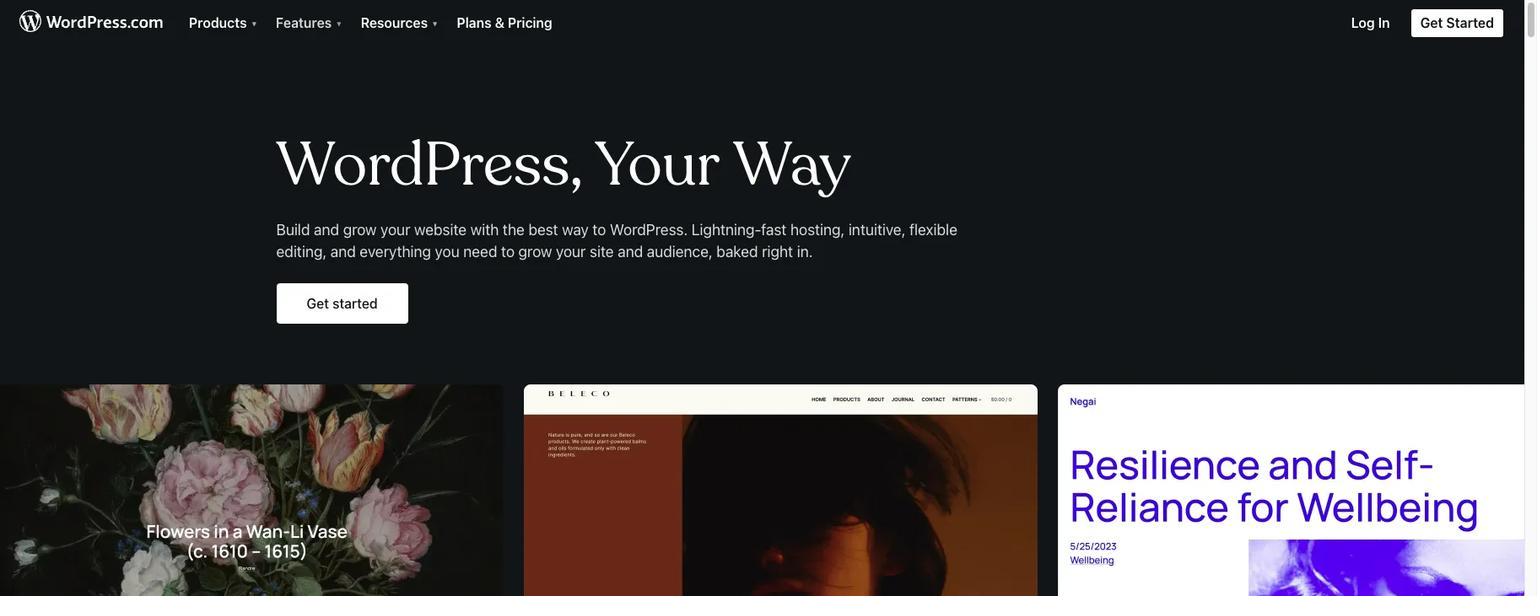 Task type: locate. For each thing, give the bounding box(es) containing it.
features
[[276, 15, 335, 30]]

resources
[[361, 15, 431, 30]]

your
[[381, 221, 411, 239], [556, 243, 586, 261]]

wordpress,
[[276, 127, 583, 204]]

editing,
[[276, 243, 327, 261]]

get started link
[[1401, 0, 1525, 38]]

1 vertical spatial get
[[307, 296, 329, 311]]

everything
[[360, 243, 431, 261]]

right
[[762, 243, 793, 261]]

the
[[503, 221, 525, 239]]

0 vertical spatial your
[[381, 221, 411, 239]]

audience,
[[647, 243, 713, 261]]

0 horizontal spatial get
[[307, 296, 329, 311]]

get
[[1421, 15, 1444, 30], [307, 296, 329, 311]]

your up the everything
[[381, 221, 411, 239]]

0 vertical spatial get
[[1421, 15, 1444, 30]]

lightning-
[[692, 221, 761, 239]]

0 horizontal spatial to
[[501, 243, 515, 261]]

grow
[[343, 221, 377, 239], [519, 243, 552, 261]]

wordpress.
[[610, 221, 688, 239]]

1 horizontal spatial grow
[[519, 243, 552, 261]]

1 vertical spatial your
[[556, 243, 586, 261]]

your way
[[595, 127, 851, 204]]

get left started
[[1421, 15, 1444, 30]]

and
[[314, 221, 339, 239], [331, 243, 356, 261], [618, 243, 643, 261]]

theme beleco image
[[527, 385, 1041, 597]]

1 vertical spatial to
[[501, 243, 515, 261]]

your down the 'way'
[[556, 243, 586, 261]]

0 vertical spatial grow
[[343, 221, 377, 239]]

to up site
[[593, 221, 606, 239]]

theme negai image
[[1062, 385, 1538, 597]]

and right editing,
[[331, 243, 356, 261]]

grow down best
[[519, 243, 552, 261]]

1 horizontal spatial get
[[1421, 15, 1444, 30]]

plans & pricing
[[457, 15, 553, 30]]

features button
[[266, 0, 351, 38]]

get left started on the left
[[307, 296, 329, 311]]

plans & pricing link
[[447, 0, 563, 38]]

resources button
[[351, 0, 447, 38]]

with
[[471, 221, 499, 239]]

started
[[333, 296, 378, 311]]

grow up the everything
[[343, 221, 377, 239]]

plans
[[457, 15, 492, 30]]

way
[[562, 221, 589, 239]]

0 horizontal spatial grow
[[343, 221, 377, 239]]

hosting,
[[791, 221, 845, 239]]

get started
[[307, 296, 378, 311]]

get inside wordpress.com 'element'
[[1421, 15, 1444, 30]]

need
[[464, 243, 497, 261]]

to down the
[[501, 243, 515, 261]]

and right site
[[618, 243, 643, 261]]

0 vertical spatial to
[[593, 221, 606, 239]]

theme covr image
[[0, 385, 507, 597]]

log in link
[[1342, 0, 1401, 38]]

products
[[189, 15, 250, 30]]

to
[[593, 221, 606, 239], [501, 243, 515, 261]]

site
[[590, 243, 614, 261]]



Task type: vqa. For each thing, say whether or not it's contained in the screenshot.
top img
no



Task type: describe. For each thing, give the bounding box(es) containing it.
best
[[529, 221, 558, 239]]

and up editing,
[[314, 221, 339, 239]]

website
[[414, 221, 467, 239]]

flexible
[[910, 221, 958, 239]]

in
[[1379, 15, 1390, 30]]

1 horizontal spatial to
[[593, 221, 606, 239]]

wordpress.com element
[[0, 0, 1525, 48]]

get for get started
[[1421, 15, 1444, 30]]

intuitive,
[[849, 221, 906, 239]]

products button
[[179, 0, 266, 38]]

log
[[1352, 15, 1375, 30]]

&
[[495, 15, 505, 30]]

fast
[[761, 221, 787, 239]]

wordpress.com navigation menu menu
[[0, 0, 1525, 597]]

get started link
[[276, 284, 408, 324]]

started
[[1447, 15, 1495, 30]]

build
[[276, 221, 310, 239]]

pricing
[[508, 15, 553, 30]]

log in
[[1352, 15, 1390, 30]]

baked
[[717, 243, 758, 261]]

build and grow your website with the best way to wordpress. lightning-fast hosting, intuitive, flexible editing, and everything you need to grow your site and audience, baked right in.
[[276, 221, 958, 261]]

1 horizontal spatial your
[[556, 243, 586, 261]]

you
[[435, 243, 460, 261]]

0 horizontal spatial your
[[381, 221, 411, 239]]

wordpress.com logo image
[[19, 8, 163, 38]]

get for get started
[[307, 296, 329, 311]]

1 vertical spatial grow
[[519, 243, 552, 261]]

wordpress, your way
[[276, 127, 851, 204]]

get started
[[1421, 15, 1495, 30]]

in.
[[797, 243, 813, 261]]



